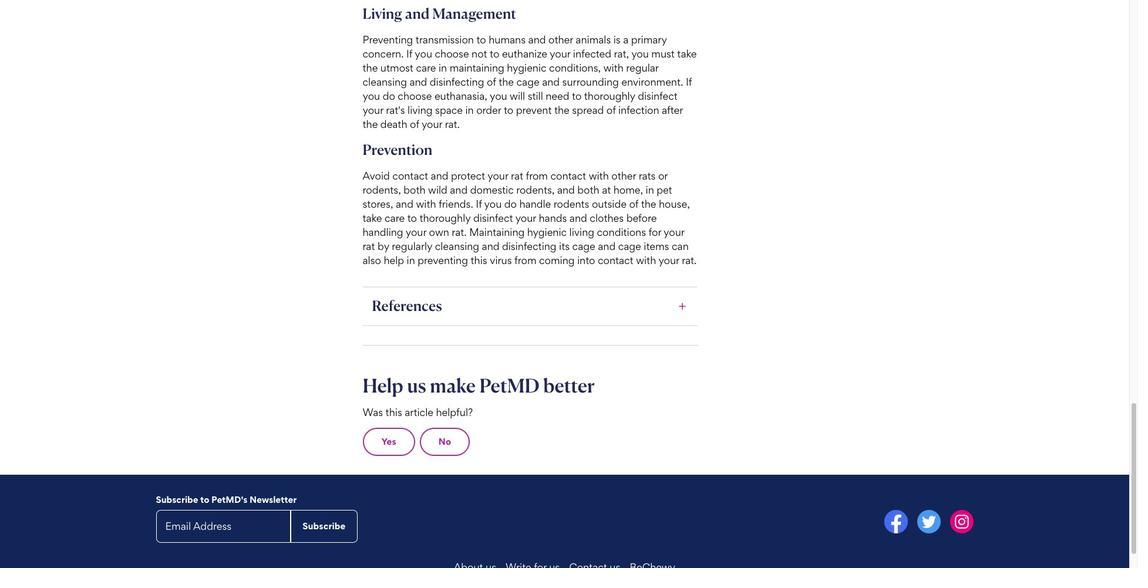 Task type: locate. For each thing, give the bounding box(es) containing it.
about petmd element
[[294, 562, 836, 569]]

1 horizontal spatial subscribe
[[303, 521, 346, 532]]

disinfecting up "coming"
[[502, 240, 557, 253]]

cage
[[517, 76, 540, 88], [572, 240, 596, 253], [618, 240, 641, 253]]

do up rat's on the left top
[[383, 90, 395, 102]]

rat's
[[386, 104, 405, 116]]

hygienic down hands
[[527, 226, 567, 239]]

to left petmd's
[[200, 495, 209, 506]]

take
[[678, 48, 697, 60], [363, 212, 382, 224]]

disinfect
[[638, 90, 678, 102], [473, 212, 513, 224]]

conditions
[[597, 226, 646, 239]]

0 horizontal spatial disinfecting
[[430, 76, 484, 88]]

and down rodents
[[570, 212, 587, 224]]

1 vertical spatial cleansing
[[435, 240, 479, 253]]

from right virus
[[515, 254, 537, 267]]

0 horizontal spatial living
[[408, 104, 433, 116]]

the up will
[[499, 76, 514, 88]]

living
[[363, 5, 402, 23]]

thoroughly
[[584, 90, 635, 102], [420, 212, 471, 224]]

infection
[[619, 104, 659, 116]]

euthanize
[[502, 48, 547, 60]]

and down maintaining
[[482, 240, 500, 253]]

0 vertical spatial rat
[[511, 170, 523, 182]]

and
[[405, 5, 430, 23], [528, 34, 546, 46], [410, 76, 427, 88], [542, 76, 560, 88], [431, 170, 449, 182], [450, 184, 468, 196], [557, 184, 575, 196], [396, 198, 414, 210], [570, 212, 587, 224], [482, 240, 500, 253], [598, 240, 616, 253]]

cage down conditions
[[618, 240, 641, 253]]

2 vertical spatial if
[[476, 198, 482, 210]]

you up regular
[[632, 48, 649, 60]]

rodents, up handle
[[516, 184, 555, 196]]

care right utmost
[[416, 62, 436, 74]]

regular
[[626, 62, 659, 74]]

if up utmost
[[407, 48, 413, 60]]

subscribe inside button
[[303, 521, 346, 532]]

0 horizontal spatial other
[[549, 34, 573, 46]]

rat up the domestic
[[511, 170, 523, 182]]

if inside the avoid contact and protect your rat from contact with other rats or rodents, both wild and domestic rodents, and both at home, in pet stores, and with friends. if you do handle rodents outside of the house, take care to thoroughly disinfect your hands and clothes before handling your own rat. maintaining hygienic living conditions for your rat by regularly cleansing and disinfecting its cage and cage items can also help in preventing this virus from coming into contact with your rat.
[[476, 198, 482, 210]]

1 horizontal spatial rodents,
[[516, 184, 555, 196]]

space
[[435, 104, 463, 116]]

cleansing down utmost
[[363, 76, 407, 88]]

living right rat's on the left top
[[408, 104, 433, 116]]

with down items
[[636, 254, 656, 267]]

take inside the avoid contact and protect your rat from contact with other rats or rodents, both wild and domestic rodents, and both at home, in pet stores, and with friends. if you do handle rodents outside of the house, take care to thoroughly disinfect your hands and clothes before handling your own rat. maintaining hygienic living conditions for your rat by regularly cleansing and disinfecting its cage and cage items can also help in preventing this virus from coming into contact with your rat.
[[363, 212, 382, 224]]

no button
[[420, 428, 470, 456]]

care
[[416, 62, 436, 74], [385, 212, 405, 224]]

0 horizontal spatial cage
[[517, 76, 540, 88]]

take down stores,
[[363, 212, 382, 224]]

0 horizontal spatial choose
[[398, 90, 432, 102]]

choose down transmission
[[435, 48, 469, 60]]

0 horizontal spatial rat
[[363, 240, 375, 253]]

this right "was"
[[386, 407, 402, 419]]

to up not on the top of page
[[477, 34, 486, 46]]

1 horizontal spatial do
[[504, 198, 517, 210]]

0 horizontal spatial cleansing
[[363, 76, 407, 88]]

1 horizontal spatial if
[[476, 198, 482, 210]]

1 vertical spatial thoroughly
[[420, 212, 471, 224]]

1 horizontal spatial this
[[471, 254, 487, 267]]

rodents,
[[363, 184, 401, 196], [516, 184, 555, 196]]

or
[[658, 170, 668, 182]]

other up home, on the top of page
[[612, 170, 636, 182]]

1 vertical spatial disinfect
[[473, 212, 513, 224]]

other up the 'conditions,'
[[549, 34, 573, 46]]

1 horizontal spatial choose
[[435, 48, 469, 60]]

your down handle
[[516, 212, 536, 224]]

must
[[652, 48, 675, 60]]

surrounding
[[562, 76, 619, 88]]

0 vertical spatial subscribe
[[156, 495, 198, 506]]

1 vertical spatial living
[[570, 226, 595, 239]]

need
[[546, 90, 570, 102]]

both left at on the right top
[[578, 184, 600, 196]]

cage up into
[[572, 240, 596, 253]]

newsletter
[[250, 495, 297, 506]]

contact down the prevention
[[393, 170, 428, 182]]

take right must
[[678, 48, 697, 60]]

1 vertical spatial rat.
[[452, 226, 467, 239]]

to up 'regularly'
[[407, 212, 417, 224]]

of down home, on the top of page
[[629, 198, 639, 210]]

1 vertical spatial rat
[[363, 240, 375, 253]]

handling
[[363, 226, 403, 239]]

with up at on the right top
[[589, 170, 609, 182]]

choose up rat's on the left top
[[398, 90, 432, 102]]

0 vertical spatial thoroughly
[[584, 90, 635, 102]]

yes button
[[363, 428, 415, 456]]

your down the space
[[422, 118, 442, 131]]

this left virus
[[471, 254, 487, 267]]

coming
[[539, 254, 575, 267]]

0 horizontal spatial this
[[386, 407, 402, 419]]

from up handle
[[526, 170, 548, 182]]

living and management
[[363, 5, 517, 23]]

rodents
[[554, 198, 589, 210]]

1 vertical spatial disinfecting
[[502, 240, 557, 253]]

instagram image
[[950, 511, 974, 534]]

1 horizontal spatial care
[[416, 62, 436, 74]]

0 horizontal spatial take
[[363, 212, 382, 224]]

1 horizontal spatial other
[[612, 170, 636, 182]]

take inside preventing transmission to humans and other animals is a primary concern. if you choose not to euthanize your infected rat, you must take the utmost care in maintaining hygienic conditions, with regular cleansing and disinfecting of the cage and surrounding environment. if you do choose euthanasia, you will still need to thoroughly disinfect your rat's living space in order to prevent the spread of infection after the death of your rat.
[[678, 48, 697, 60]]

2 both from the left
[[578, 184, 600, 196]]

do
[[383, 90, 395, 102], [504, 198, 517, 210]]

1 vertical spatial other
[[612, 170, 636, 182]]

hygienic inside preventing transmission to humans and other animals is a primary concern. if you choose not to euthanize your infected rat, you must take the utmost care in maintaining hygienic conditions, with regular cleansing and disinfecting of the cage and surrounding environment. if you do choose euthanasia, you will still need to thoroughly disinfect your rat's living space in order to prevent the spread of infection after the death of your rat.
[[507, 62, 547, 74]]

facebook image
[[884, 511, 908, 534]]

you down the concern. in the left of the page
[[363, 90, 380, 102]]

the
[[363, 62, 378, 74], [499, 76, 514, 88], [554, 104, 570, 116], [363, 118, 378, 131], [641, 198, 656, 210]]

rats
[[639, 170, 656, 182]]

0 horizontal spatial rodents,
[[363, 184, 401, 196]]

and right living
[[405, 5, 430, 23]]

to right not on the top of page
[[490, 48, 500, 60]]

rat up "also"
[[363, 240, 375, 253]]

preventing
[[418, 254, 468, 267]]

living inside the avoid contact and protect your rat from contact with other rats or rodents, both wild and domestic rodents, and both at home, in pet stores, and with friends. if you do handle rodents outside of the house, take care to thoroughly disinfect your hands and clothes before handling your own rat. maintaining hygienic living conditions for your rat by regularly cleansing and disinfecting its cage and cage items can also help in preventing this virus from coming into contact with your rat.
[[570, 226, 595, 239]]

None email field
[[156, 511, 291, 543]]

disinfect down environment.
[[638, 90, 678, 102]]

subscribe
[[156, 495, 198, 506], [303, 521, 346, 532]]

of
[[487, 76, 496, 88], [607, 104, 616, 116], [410, 118, 419, 131], [629, 198, 639, 210]]

the left death
[[363, 118, 378, 131]]

0 horizontal spatial both
[[404, 184, 426, 196]]

social element
[[570, 511, 974, 536]]

1 horizontal spatial rat
[[511, 170, 523, 182]]

your left rat's on the left top
[[363, 104, 383, 116]]

utmost
[[381, 62, 413, 74]]

petmd's
[[211, 495, 248, 506]]

euthanasia,
[[435, 90, 487, 102]]

you inside the avoid contact and protect your rat from contact with other rats or rodents, both wild and domestic rodents, and both at home, in pet stores, and with friends. if you do handle rodents outside of the house, take care to thoroughly disinfect your hands and clothes before handling your own rat. maintaining hygienic living conditions for your rat by regularly cleansing and disinfecting its cage and cage items can also help in preventing this virus from coming into contact with your rat.
[[484, 198, 502, 210]]

1 both from the left
[[404, 184, 426, 196]]

twitter image
[[917, 511, 941, 534]]

1 vertical spatial care
[[385, 212, 405, 224]]

references image
[[677, 301, 689, 313]]

0 vertical spatial rat.
[[445, 118, 460, 131]]

in down 'euthanasia,'
[[466, 104, 474, 116]]

0 vertical spatial disinfecting
[[430, 76, 484, 88]]

0 horizontal spatial subscribe
[[156, 495, 198, 506]]

will
[[510, 90, 525, 102]]

the down the concern. in the left of the page
[[363, 62, 378, 74]]

0 vertical spatial take
[[678, 48, 697, 60]]

rat. right own
[[452, 226, 467, 239]]

disinfect inside the avoid contact and protect your rat from contact with other rats or rodents, both wild and domestic rodents, and both at home, in pet stores, and with friends. if you do handle rodents outside of the house, take care to thoroughly disinfect your hands and clothes before handling your own rat. maintaining hygienic living conditions for your rat by regularly cleansing and disinfecting its cage and cage items can also help in preventing this virus from coming into contact with your rat.
[[473, 212, 513, 224]]

you down the domestic
[[484, 198, 502, 210]]

rat. down can
[[682, 254, 697, 267]]

with down the wild
[[416, 198, 436, 210]]

of right spread
[[607, 104, 616, 116]]

no
[[439, 436, 451, 448]]

also
[[363, 254, 381, 267]]

other
[[549, 34, 573, 46], [612, 170, 636, 182]]

rat. down the space
[[445, 118, 460, 131]]

disinfect up maintaining
[[473, 212, 513, 224]]

do inside preventing transmission to humans and other animals is a primary concern. if you choose not to euthanize your infected rat, you must take the utmost care in maintaining hygienic conditions, with regular cleansing and disinfecting of the cage and surrounding environment. if you do choose euthanasia, you will still need to thoroughly disinfect your rat's living space in order to prevent the spread of infection after the death of your rat.
[[383, 90, 395, 102]]

hands
[[539, 212, 567, 224]]

hygienic
[[507, 62, 547, 74], [527, 226, 567, 239]]

2 horizontal spatial contact
[[598, 254, 634, 267]]

your
[[550, 48, 571, 60], [363, 104, 383, 116], [422, 118, 442, 131], [488, 170, 508, 182], [516, 212, 536, 224], [406, 226, 426, 239], [664, 226, 685, 239], [659, 254, 679, 267]]

1 vertical spatial subscribe
[[303, 521, 346, 532]]

to
[[477, 34, 486, 46], [490, 48, 500, 60], [572, 90, 582, 102], [504, 104, 514, 116], [407, 212, 417, 224], [200, 495, 209, 506]]

from
[[526, 170, 548, 182], [515, 254, 537, 267]]

disinfecting up 'euthanasia,'
[[430, 76, 484, 88]]

0 vertical spatial do
[[383, 90, 395, 102]]

cage up "still"
[[517, 76, 540, 88]]

do down the domestic
[[504, 198, 517, 210]]

1 horizontal spatial cage
[[572, 240, 596, 253]]

rodents, up stores,
[[363, 184, 401, 196]]

rat.
[[445, 118, 460, 131], [452, 226, 467, 239], [682, 254, 697, 267]]

contact down conditions
[[598, 254, 634, 267]]

0 vertical spatial choose
[[435, 48, 469, 60]]

and up rodents
[[557, 184, 575, 196]]

handle
[[520, 198, 551, 210]]

subscribe for subscribe to petmd's newsletter
[[156, 495, 198, 506]]

1 horizontal spatial both
[[578, 184, 600, 196]]

concern.
[[363, 48, 404, 60]]

home,
[[614, 184, 643, 196]]

help us make petmd better
[[363, 374, 595, 398]]

cage inside preventing transmission to humans and other animals is a primary concern. if you choose not to euthanize your infected rat, you must take the utmost care in maintaining hygienic conditions, with regular cleansing and disinfecting of the cage and surrounding environment. if you do choose euthanasia, you will still need to thoroughly disinfect your rat's living space in order to prevent the spread of infection after the death of your rat.
[[517, 76, 540, 88]]

0 vertical spatial other
[[549, 34, 573, 46]]

0 vertical spatial care
[[416, 62, 436, 74]]

0 horizontal spatial thoroughly
[[420, 212, 471, 224]]

thoroughly up own
[[420, 212, 471, 224]]

2 horizontal spatial cage
[[618, 240, 641, 253]]

1 vertical spatial hygienic
[[527, 226, 567, 239]]

regularly
[[392, 240, 432, 253]]

preventing
[[363, 34, 413, 46]]

both
[[404, 184, 426, 196], [578, 184, 600, 196]]

your up 'regularly'
[[406, 226, 426, 239]]

if down the domestic
[[476, 198, 482, 210]]

house,
[[659, 198, 690, 210]]

0 vertical spatial hygienic
[[507, 62, 547, 74]]

0 vertical spatial disinfect
[[638, 90, 678, 102]]

1 horizontal spatial living
[[570, 226, 595, 239]]

with
[[604, 62, 624, 74], [589, 170, 609, 182], [416, 198, 436, 210], [636, 254, 656, 267]]

1 vertical spatial do
[[504, 198, 517, 210]]

other inside the avoid contact and protect your rat from contact with other rats or rodents, both wild and domestic rodents, and both at home, in pet stores, and with friends. if you do handle rodents outside of the house, take care to thoroughly disinfect your hands and clothes before handling your own rat. maintaining hygienic living conditions for your rat by regularly cleansing and disinfecting its cage and cage items can also help in preventing this virus from coming into contact with your rat.
[[612, 170, 636, 182]]

for
[[649, 226, 661, 239]]

0 horizontal spatial do
[[383, 90, 395, 102]]

0 horizontal spatial care
[[385, 212, 405, 224]]

thoroughly down surrounding
[[584, 90, 635, 102]]

the up "before"
[[641, 198, 656, 210]]

make
[[430, 374, 476, 398]]

cleansing up "preventing"
[[435, 240, 479, 253]]

stores,
[[363, 198, 393, 210]]

yes
[[382, 436, 396, 448]]

living up its
[[570, 226, 595, 239]]

and up need on the top
[[542, 76, 560, 88]]

conditions,
[[549, 62, 601, 74]]

to up spread
[[572, 90, 582, 102]]

of right death
[[410, 118, 419, 131]]

1 vertical spatial if
[[686, 76, 692, 88]]

references
[[372, 297, 442, 315]]

0 vertical spatial this
[[471, 254, 487, 267]]

care up handling
[[385, 212, 405, 224]]

the inside the avoid contact and protect your rat from contact with other rats or rodents, both wild and domestic rodents, and both at home, in pet stores, and with friends. if you do handle rodents outside of the house, take care to thoroughly disinfect your hands and clothes before handling your own rat. maintaining hygienic living conditions for your rat by regularly cleansing and disinfecting its cage and cage items can also help in preventing this virus from coming into contact with your rat.
[[641, 198, 656, 210]]

0 vertical spatial if
[[407, 48, 413, 60]]

1 horizontal spatial disinfecting
[[502, 240, 557, 253]]

0 horizontal spatial disinfect
[[473, 212, 513, 224]]

1 rodents, from the left
[[363, 184, 401, 196]]

with down 'rat,'
[[604, 62, 624, 74]]

the down need on the top
[[554, 104, 570, 116]]

0 vertical spatial living
[[408, 104, 433, 116]]

1 horizontal spatial cleansing
[[435, 240, 479, 253]]

1 vertical spatial take
[[363, 212, 382, 224]]

contact up rodents
[[551, 170, 586, 182]]

2 horizontal spatial if
[[686, 76, 692, 88]]

1 horizontal spatial take
[[678, 48, 697, 60]]

maintaining
[[450, 62, 504, 74]]

do inside the avoid contact and protect your rat from contact with other rats or rodents, both wild and domestic rodents, and both at home, in pet stores, and with friends. if you do handle rodents outside of the house, take care to thoroughly disinfect your hands and clothes before handling your own rat. maintaining hygienic living conditions for your rat by regularly cleansing and disinfecting its cage and cage items can also help in preventing this virus from coming into contact with your rat.
[[504, 198, 517, 210]]

both left the wild
[[404, 184, 426, 196]]

1 horizontal spatial thoroughly
[[584, 90, 635, 102]]

cleansing inside the avoid contact and protect your rat from contact with other rats or rodents, both wild and domestic rodents, and both at home, in pet stores, and with friends. if you do handle rodents outside of the house, take care to thoroughly disinfect your hands and clothes before handling your own rat. maintaining hygienic living conditions for your rat by regularly cleansing and disinfecting its cage and cage items can also help in preventing this virus from coming into contact with your rat.
[[435, 240, 479, 253]]

clothes
[[590, 212, 624, 224]]

if right environment.
[[686, 76, 692, 88]]

hygienic down euthanize
[[507, 62, 547, 74]]

0 vertical spatial cleansing
[[363, 76, 407, 88]]

wild
[[428, 184, 448, 196]]

1 horizontal spatial disinfect
[[638, 90, 678, 102]]

items
[[644, 240, 669, 253]]



Task type: vqa. For each thing, say whether or not it's contained in the screenshot.
THE SOCIAL 'element'
yes



Task type: describe. For each thing, give the bounding box(es) containing it.
a
[[623, 34, 629, 46]]

and right stores,
[[396, 198, 414, 210]]

by
[[378, 240, 389, 253]]

infected
[[573, 48, 612, 60]]

not
[[472, 48, 487, 60]]

prevent
[[516, 104, 552, 116]]

petmd
[[480, 374, 540, 398]]

environment.
[[622, 76, 683, 88]]

your up the 'conditions,'
[[550, 48, 571, 60]]

disinfecting inside preventing transmission to humans and other animals is a primary concern. if you choose not to euthanize your infected rat, you must take the utmost care in maintaining hygienic conditions, with regular cleansing and disinfecting of the cage and surrounding environment. if you do choose euthanasia, you will still need to thoroughly disinfect your rat's living space in order to prevent the spread of infection after the death of your rat.
[[430, 76, 484, 88]]

0 horizontal spatial contact
[[393, 170, 428, 182]]

in down 'regularly'
[[407, 254, 415, 267]]

and up the wild
[[431, 170, 449, 182]]

management
[[433, 5, 517, 23]]

was
[[363, 407, 383, 419]]

spread
[[572, 104, 604, 116]]

can
[[672, 240, 689, 253]]

virus
[[490, 254, 512, 267]]

preventing transmission to humans and other animals is a primary concern. if you choose not to euthanize your infected rat, you must take the utmost care in maintaining hygienic conditions, with regular cleansing and disinfecting of the cage and surrounding environment. if you do choose euthanasia, you will still need to thoroughly disinfect your rat's living space in order to prevent the spread of infection after the death of your rat.
[[363, 34, 697, 131]]

0 horizontal spatial if
[[407, 48, 413, 60]]

domestic
[[470, 184, 514, 196]]

order
[[476, 104, 501, 116]]

your down can
[[659, 254, 679, 267]]

to inside the avoid contact and protect your rat from contact with other rats or rodents, both wild and domestic rodents, and both at home, in pet stores, and with friends. if you do handle rodents outside of the house, take care to thoroughly disinfect your hands and clothes before handling your own rat. maintaining hygienic living conditions for your rat by regularly cleansing and disinfecting its cage and cage items can also help in preventing this virus from coming into contact with your rat.
[[407, 212, 417, 224]]

subscribe button
[[291, 511, 357, 543]]

in down transmission
[[439, 62, 447, 74]]

subscribe to petmd's newsletter
[[156, 495, 297, 506]]

in down rats
[[646, 184, 654, 196]]

rat. inside preventing transmission to humans and other animals is a primary concern. if you choose not to euthanize your infected rat, you must take the utmost care in maintaining hygienic conditions, with regular cleansing and disinfecting of the cage and surrounding environment. if you do choose euthanasia, you will still need to thoroughly disinfect your rat's living space in order to prevent the spread of infection after the death of your rat.
[[445, 118, 460, 131]]

disinfecting inside the avoid contact and protect your rat from contact with other rats or rodents, both wild and domestic rodents, and both at home, in pet stores, and with friends. if you do handle rodents outside of the house, take care to thoroughly disinfect your hands and clothes before handling your own rat. maintaining hygienic living conditions for your rat by regularly cleansing and disinfecting its cage and cage items can also help in preventing this virus from coming into contact with your rat.
[[502, 240, 557, 253]]

article
[[405, 407, 433, 419]]

avoid contact and protect your rat from contact with other rats or rodents, both wild and domestic rodents, and both at home, in pet stores, and with friends. if you do handle rodents outside of the house, take care to thoroughly disinfect your hands and clothes before handling your own rat. maintaining hygienic living conditions for your rat by regularly cleansing and disinfecting its cage and cage items can also help in preventing this virus from coming into contact with your rat.
[[363, 170, 697, 267]]

hygienic inside the avoid contact and protect your rat from contact with other rats or rodents, both wild and domestic rodents, and both at home, in pet stores, and with friends. if you do handle rodents outside of the house, take care to thoroughly disinfect your hands and clothes before handling your own rat. maintaining hygienic living conditions for your rat by regularly cleansing and disinfecting its cage and cage items can also help in preventing this virus from coming into contact with your rat.
[[527, 226, 567, 239]]

to down will
[[504, 104, 514, 116]]

of inside the avoid contact and protect your rat from contact with other rats or rodents, both wild and domestic rodents, and both at home, in pet stores, and with friends. if you do handle rodents outside of the house, take care to thoroughly disinfect your hands and clothes before handling your own rat. maintaining hygienic living conditions for your rat by regularly cleansing and disinfecting its cage and cage items can also help in preventing this virus from coming into contact with your rat.
[[629, 198, 639, 210]]

transmission
[[416, 34, 474, 46]]

into
[[577, 254, 595, 267]]

before
[[627, 212, 657, 224]]

1 vertical spatial from
[[515, 254, 537, 267]]

subscribe for subscribe
[[303, 521, 346, 532]]

and up euthanize
[[528, 34, 546, 46]]

death
[[381, 118, 407, 131]]

maintaining
[[469, 226, 525, 239]]

its
[[559, 240, 570, 253]]

us
[[407, 374, 426, 398]]

thoroughly inside the avoid contact and protect your rat from contact with other rats or rodents, both wild and domestic rodents, and both at home, in pet stores, and with friends. if you do handle rodents outside of the house, take care to thoroughly disinfect your hands and clothes before handling your own rat. maintaining hygienic living conditions for your rat by regularly cleansing and disinfecting its cage and cage items can also help in preventing this virus from coming into contact with your rat.
[[420, 212, 471, 224]]

cleansing inside preventing transmission to humans and other animals is a primary concern. if you choose not to euthanize your infected rat, you must take the utmost care in maintaining hygienic conditions, with regular cleansing and disinfecting of the cage and surrounding environment. if you do choose euthanasia, you will still need to thoroughly disinfect your rat's living space in order to prevent the spread of infection after the death of your rat.
[[363, 76, 407, 88]]

your up can
[[664, 226, 685, 239]]

other inside preventing transmission to humans and other animals is a primary concern. if you choose not to euthanize your infected rat, you must take the utmost care in maintaining hygienic conditions, with regular cleansing and disinfecting of the cage and surrounding environment. if you do choose euthanasia, you will still need to thoroughly disinfect your rat's living space in order to prevent the spread of infection after the death of your rat.
[[549, 34, 573, 46]]

you down transmission
[[415, 48, 432, 60]]

animals
[[576, 34, 611, 46]]

with inside preventing transmission to humans and other animals is a primary concern. if you choose not to euthanize your infected rat, you must take the utmost care in maintaining hygienic conditions, with regular cleansing and disinfecting of the cage and surrounding environment. if you do choose euthanasia, you will still need to thoroughly disinfect your rat's living space in order to prevent the spread of infection after the death of your rat.
[[604, 62, 624, 74]]

you up order
[[490, 90, 507, 102]]

2 vertical spatial rat.
[[682, 254, 697, 267]]

helpful?
[[436, 407, 473, 419]]

humans
[[489, 34, 526, 46]]

after
[[662, 104, 683, 116]]

pet
[[657, 184, 672, 196]]

is
[[614, 34, 621, 46]]

rat,
[[614, 48, 629, 60]]

and down conditions
[[598, 240, 616, 253]]

at
[[602, 184, 611, 196]]

and up friends.
[[450, 184, 468, 196]]

care inside preventing transmission to humans and other animals is a primary concern. if you choose not to euthanize your infected rat, you must take the utmost care in maintaining hygienic conditions, with regular cleansing and disinfecting of the cage and surrounding environment. if you do choose euthanasia, you will still need to thoroughly disinfect your rat's living space in order to prevent the spread of infection after the death of your rat.
[[416, 62, 436, 74]]

living inside preventing transmission to humans and other animals is a primary concern. if you choose not to euthanize your infected rat, you must take the utmost care in maintaining hygienic conditions, with regular cleansing and disinfecting of the cage and surrounding environment. if you do choose euthanasia, you will still need to thoroughly disinfect your rat's living space in order to prevent the spread of infection after the death of your rat.
[[408, 104, 433, 116]]

own
[[429, 226, 449, 239]]

and down utmost
[[410, 76, 427, 88]]

outside
[[592, 198, 627, 210]]

was this article helpful?
[[363, 407, 473, 419]]

your up the domestic
[[488, 170, 508, 182]]

help
[[363, 374, 403, 398]]

0 vertical spatial from
[[526, 170, 548, 182]]

care inside the avoid contact and protect your rat from contact with other rats or rodents, both wild and domestic rodents, and both at home, in pet stores, and with friends. if you do handle rodents outside of the house, take care to thoroughly disinfect your hands and clothes before handling your own rat. maintaining hygienic living conditions for your rat by regularly cleansing and disinfecting its cage and cage items can also help in preventing this virus from coming into contact with your rat.
[[385, 212, 405, 224]]

disinfect inside preventing transmission to humans and other animals is a primary concern. if you choose not to euthanize your infected rat, you must take the utmost care in maintaining hygienic conditions, with regular cleansing and disinfecting of the cage and surrounding environment. if you do choose euthanasia, you will still need to thoroughly disinfect your rat's living space in order to prevent the spread of infection after the death of your rat.
[[638, 90, 678, 102]]

prevention
[[363, 141, 432, 159]]

thoroughly inside preventing transmission to humans and other animals is a primary concern. if you choose not to euthanize your infected rat, you must take the utmost care in maintaining hygienic conditions, with regular cleansing and disinfecting of the cage and surrounding environment. if you do choose euthanasia, you will still need to thoroughly disinfect your rat's living space in order to prevent the spread of infection after the death of your rat.
[[584, 90, 635, 102]]

still
[[528, 90, 543, 102]]

1 vertical spatial choose
[[398, 90, 432, 102]]

protect
[[451, 170, 485, 182]]

of down maintaining
[[487, 76, 496, 88]]

avoid
[[363, 170, 390, 182]]

2 rodents, from the left
[[516, 184, 555, 196]]

1 vertical spatial this
[[386, 407, 402, 419]]

friends.
[[439, 198, 473, 210]]

better
[[543, 374, 595, 398]]

this inside the avoid contact and protect your rat from contact with other rats or rodents, both wild and domestic rodents, and both at home, in pet stores, and with friends. if you do handle rodents outside of the house, take care to thoroughly disinfect your hands and clothes before handling your own rat. maintaining hygienic living conditions for your rat by regularly cleansing and disinfecting its cage and cage items can also help in preventing this virus from coming into contact with your rat.
[[471, 254, 487, 267]]

primary
[[631, 34, 667, 46]]

help
[[384, 254, 404, 267]]

1 horizontal spatial contact
[[551, 170, 586, 182]]



